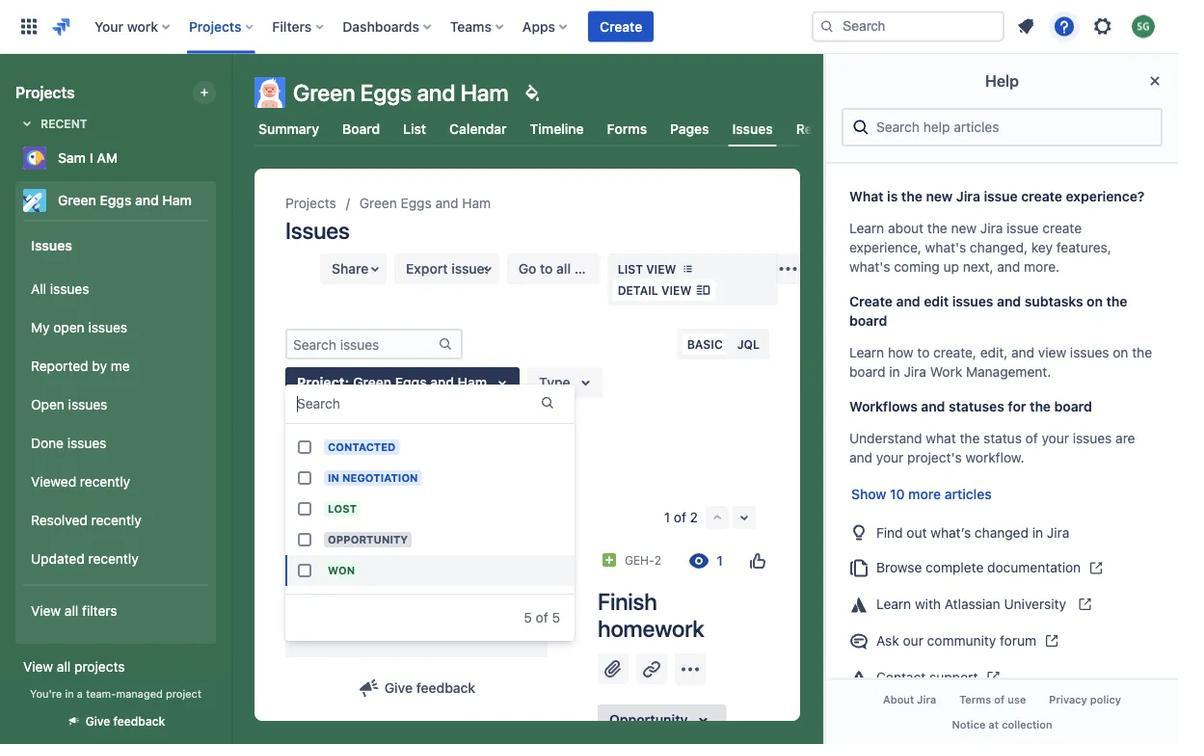 Task type: describe. For each thing, give the bounding box(es) containing it.
opportunity inside dropdown button
[[610, 713, 688, 728]]

Search help articles field
[[871, 110, 1154, 145]]

0 vertical spatial homework
[[346, 567, 411, 583]]

ask
[[877, 633, 900, 649]]

managed
[[116, 688, 163, 700]]

learn for learn with atlassian university
[[877, 597, 912, 613]]

sidebar navigation image
[[210, 77, 253, 116]]

updated recently link
[[23, 540, 208, 579]]

issues down reported by me
[[68, 397, 107, 413]]

tab list containing issues
[[243, 112, 851, 147]]

save filter
[[358, 452, 422, 468]]

share
[[332, 261, 369, 277]]

and left subtasks
[[998, 294, 1022, 310]]

contact support
[[877, 670, 979, 686]]

status button
[[286, 406, 371, 437]]

contact
[[877, 670, 926, 686]]

in inside 'link'
[[1033, 525, 1044, 541]]

on inside "learn how to create, edit, and view issues on the board in jira work management."
[[1114, 345, 1129, 361]]

create for create
[[600, 18, 643, 34]]

learn how to create, edit, and view issues on the board in jira work management.
[[850, 345, 1153, 380]]

and inside the understand what the status of your issues are and your project's workflow.
[[850, 450, 873, 466]]

new for about
[[952, 220, 977, 236]]

vote options: no one has voted for this issue yet. image
[[747, 550, 770, 573]]

and inside learn about the new jira issue create experience, what's changed, key features, what's coming up next, and more.
[[998, 259, 1021, 275]]

list view
[[618, 262, 677, 276]]

board
[[342, 121, 380, 137]]

notice
[[953, 719, 986, 731]]

1 horizontal spatial feedback
[[417, 681, 476, 697]]

Search field
[[812, 11, 1005, 42]]

teams button
[[445, 11, 511, 42]]

issues inside button
[[452, 261, 492, 277]]

2 vertical spatial in
[[65, 688, 74, 700]]

up
[[944, 259, 960, 275]]

privacy policy link
[[1038, 689, 1134, 713]]

attach image
[[602, 658, 625, 681]]

export issues
[[406, 261, 492, 277]]

university
[[1005, 597, 1067, 613]]

jira inside button
[[918, 694, 937, 707]]

5 of 5
[[524, 610, 561, 626]]

go to all issues
[[519, 261, 615, 277]]

board inside create and edit issues and subtasks on the board
[[850, 313, 888, 329]]

issues left list view
[[575, 261, 615, 277]]

learn about the new jira issue create experience, what's changed, key features, what's coming up next, and more.
[[850, 220, 1112, 275]]

10
[[891, 487, 906, 503]]

projects for projects popup button
[[189, 18, 242, 34]]

collapse recent projects image
[[15, 112, 39, 135]]

all issues link
[[23, 270, 208, 309]]

create button
[[589, 11, 654, 42]]

of for 5 of 5
[[536, 610, 549, 626]]

privacy
[[1050, 694, 1088, 707]]

go
[[519, 261, 537, 277]]

save filter button
[[346, 445, 433, 476]]

workflows and statuses for the board
[[850, 399, 1093, 415]]

all inside go to all issues link
[[557, 261, 571, 277]]

complete
[[926, 560, 984, 576]]

and up list link
[[417, 79, 456, 106]]

reported by me link
[[23, 347, 208, 386]]

done issues
[[31, 436, 106, 452]]

next,
[[964, 259, 994, 275]]

green eggs and ham down sam i am link
[[58, 192, 192, 208]]

view for view all filters
[[31, 604, 61, 620]]

view all projects link
[[15, 650, 216, 685]]

of for terms of use
[[995, 694, 1005, 707]]

viewed recently
[[31, 474, 130, 490]]

link issues, web pages, and more image
[[641, 658, 664, 681]]

view inside "learn how to create, edit, and view issues on the board in jira work management."
[[1039, 345, 1067, 361]]

green up open share dialog icon
[[360, 195, 397, 211]]

calendar
[[450, 121, 507, 137]]

updated
[[31, 551, 85, 567]]

issues for the projects link on the top of the page
[[286, 217, 350, 244]]

0 vertical spatial geh-
[[625, 554, 655, 567]]

management.
[[967, 364, 1052, 380]]

experience?
[[1067, 189, 1145, 205]]

of for 1 of 2
[[674, 510, 687, 526]]

primary element
[[12, 0, 812, 54]]

eggs up board
[[361, 79, 412, 106]]

reported by me
[[31, 359, 130, 374]]

the inside "learn how to create, edit, and view issues on the board in jira work management."
[[1133, 345, 1153, 361]]

your
[[95, 18, 124, 34]]

show 10 more articles
[[852, 487, 992, 503]]

out
[[907, 525, 928, 541]]

summary
[[259, 121, 319, 137]]

in inside "learn how to create, edit, and view issues on the board in jira work management."
[[890, 364, 901, 380]]

project : green eggs and ham
[[297, 375, 487, 391]]

detail
[[618, 284, 659, 297]]

board inside "learn how to create, edit, and view issues on the board in jira work management."
[[850, 364, 886, 380]]

learn for learn how to create, edit, and view issues on the board in jira work management.
[[850, 345, 885, 361]]

use
[[1008, 694, 1027, 707]]

open issues
[[31, 397, 107, 413]]

all issues
[[31, 281, 89, 297]]

reports link
[[793, 112, 851, 147]]

all for filters
[[65, 604, 78, 620]]

about jira button
[[872, 689, 949, 713]]

create project image
[[197, 85, 212, 100]]

create and edit issues and subtasks on the board
[[850, 294, 1128, 329]]

view all projects
[[23, 659, 125, 675]]

articles
[[945, 487, 992, 503]]

create for create and edit issues and subtasks on the board
[[850, 294, 893, 310]]

find out what's changed in jira
[[877, 525, 1070, 541]]

1 5 from the left
[[524, 610, 532, 626]]

banner containing your work
[[0, 0, 1179, 54]]

search image
[[820, 19, 836, 34]]

about
[[889, 220, 924, 236]]

notifications image
[[1015, 15, 1038, 38]]

what
[[850, 189, 884, 205]]

view all filters link
[[23, 592, 208, 631]]

create,
[[934, 345, 977, 361]]

type button
[[528, 368, 604, 398]]

list link
[[400, 112, 430, 147]]

1 vertical spatial finish
[[598, 589, 658, 616]]

:
[[345, 375, 349, 391]]

and down sam i am link
[[135, 192, 159, 208]]

0 vertical spatial to
[[540, 261, 553, 277]]

i
[[89, 150, 93, 166]]

notice at collection link
[[941, 713, 1065, 737]]

eggs down search issues text field at the top left of page
[[395, 375, 427, 391]]

green eggs and ham up list link
[[293, 79, 509, 106]]

policy
[[1091, 694, 1122, 707]]

on inside create and edit issues and subtasks on the board
[[1087, 294, 1104, 310]]

my
[[31, 320, 50, 336]]

jira inside "learn how to create, edit, and view issues on the board in jira work management."
[[904, 364, 927, 380]]

am
[[97, 150, 118, 166]]

give for the right "give feedback" 'button'
[[385, 681, 413, 697]]

collection
[[1003, 719, 1053, 731]]

basic
[[688, 338, 723, 351]]

add to starred image
[[210, 189, 233, 212]]

1 vertical spatial give feedback
[[86, 715, 165, 729]]

green right :
[[353, 375, 392, 391]]

1 vertical spatial your
[[877, 450, 904, 466]]

issue for experience,
[[1007, 220, 1040, 236]]

0 vertical spatial opportunity
[[328, 534, 408, 547]]

and up export issues
[[436, 195, 459, 211]]

reset
[[298, 452, 334, 468]]

timeline link
[[526, 112, 588, 147]]

the right for
[[1030, 399, 1052, 415]]

issues inside 'link'
[[67, 436, 106, 452]]

sam
[[58, 150, 86, 166]]

more
[[909, 487, 942, 503]]

1 vertical spatial finish homework
[[598, 589, 705, 643]]

a
[[77, 688, 83, 700]]

apps button
[[517, 11, 575, 42]]

resolved recently
[[31, 513, 142, 529]]

notice at collection
[[953, 719, 1053, 731]]

pages
[[671, 121, 710, 137]]

recently for viewed recently
[[80, 474, 130, 490]]

project
[[297, 375, 345, 391]]

1 horizontal spatial homework
[[598, 616, 705, 643]]

how
[[889, 345, 914, 361]]

export
[[406, 261, 448, 277]]

new for is
[[927, 189, 953, 205]]

understand what the status of your issues are and your project's workflow.
[[850, 431, 1136, 466]]

the inside create and edit issues and subtasks on the board
[[1107, 294, 1128, 310]]

my open issues link
[[23, 309, 208, 347]]



Task type: locate. For each thing, give the bounding box(es) containing it.
on right subtasks
[[1087, 294, 1104, 310]]

finish up lead icon
[[306, 567, 342, 583]]

jira inside learn about the new jira issue create experience, what's changed, key features, what's coming up next, and more.
[[981, 220, 1004, 236]]

tab list
[[243, 112, 851, 147]]

go to all issues link
[[507, 254, 615, 285]]

viewed recently link
[[23, 463, 208, 502]]

open
[[53, 320, 85, 336]]

0 vertical spatial list
[[403, 121, 427, 137]]

sam i am link
[[15, 139, 208, 178]]

help image
[[1054, 15, 1077, 38]]

0 horizontal spatial feedback
[[113, 715, 165, 729]]

learn up the experience,
[[850, 220, 885, 236]]

recently down resolved recently "link"
[[88, 551, 139, 567]]

all
[[557, 261, 571, 277], [65, 604, 78, 620], [57, 659, 71, 675]]

find out what's changed in jira link
[[842, 514, 1164, 550]]

of
[[1026, 431, 1039, 447], [674, 510, 687, 526], [536, 610, 549, 626], [995, 694, 1005, 707]]

browse
[[877, 560, 923, 576]]

1 horizontal spatial 2
[[655, 554, 662, 567]]

issues left are
[[1074, 431, 1113, 447]]

issue up changed,
[[985, 189, 1018, 205]]

jira inside 'link'
[[1048, 525, 1070, 541]]

you're
[[30, 688, 62, 700]]

forum
[[1001, 633, 1037, 649]]

eggs up export at the top
[[401, 195, 432, 211]]

green eggs and ham up export at the top
[[360, 195, 491, 211]]

projects up share
[[286, 195, 337, 211]]

0 vertical spatial give feedback
[[385, 681, 476, 697]]

add to starred image
[[210, 147, 233, 170]]

create inside button
[[600, 18, 643, 34]]

2 vertical spatial 2
[[355, 599, 363, 613]]

team-
[[86, 688, 116, 700]]

summary link
[[255, 112, 323, 147]]

more.
[[1025, 259, 1060, 275]]

homework down lost
[[346, 567, 411, 583]]

2 vertical spatial projects
[[286, 195, 337, 211]]

issues right open
[[88, 320, 127, 336]]

apps
[[523, 18, 556, 34]]

learn inside learn about the new jira issue create experience, what's changed, key features, what's coming up next, and more.
[[850, 220, 885, 236]]

0 horizontal spatial homework
[[346, 567, 411, 583]]

issue inside learn about the new jira issue create experience, what's changed, key features, what's coming up next, and more.
[[1007, 220, 1040, 236]]

0 vertical spatial all
[[557, 261, 571, 277]]

issues inside "learn how to create, edit, and view issues on the board in jira work management."
[[1071, 345, 1110, 361]]

1 horizontal spatial green eggs and ham link
[[360, 192, 491, 215]]

2 horizontal spatial in
[[1033, 525, 1044, 541]]

eggs
[[361, 79, 412, 106], [100, 192, 132, 208], [401, 195, 432, 211], [395, 375, 427, 391]]

in down 'how'
[[890, 364, 901, 380]]

issue up key in the right top of the page
[[1007, 220, 1040, 236]]

subtasks
[[1025, 294, 1084, 310]]

geh-2 right lead icon
[[325, 599, 363, 613]]

and up management.
[[1012, 345, 1035, 361]]

ask our community forum link
[[842, 623, 1164, 660]]

of inside the understand what the status of your issues are and your project's workflow.
[[1026, 431, 1039, 447]]

set background color image
[[521, 81, 544, 104]]

and down changed,
[[998, 259, 1021, 275]]

2 vertical spatial view
[[1039, 345, 1067, 361]]

jira up documentation
[[1048, 525, 1070, 541]]

1 horizontal spatial 5
[[552, 610, 561, 626]]

banner
[[0, 0, 1179, 54]]

0 vertical spatial board
[[850, 313, 888, 329]]

1 vertical spatial geh-2
[[325, 599, 363, 613]]

ham left add to starred image
[[162, 192, 192, 208]]

2 right lead image
[[655, 554, 662, 567]]

0 horizontal spatial 5
[[524, 610, 532, 626]]

create
[[1022, 189, 1063, 205], [1043, 220, 1083, 236]]

atlassian
[[945, 597, 1001, 613]]

1 vertical spatial geh-
[[325, 599, 355, 613]]

project's
[[908, 450, 963, 466]]

1 horizontal spatial give feedback
[[385, 681, 476, 697]]

support
[[930, 670, 979, 686]]

issues inside create and edit issues and subtasks on the board
[[953, 294, 994, 310]]

group containing all issues
[[23, 264, 208, 585]]

recently for resolved recently
[[91, 513, 142, 529]]

create inside learn about the new jira issue create experience, what's changed, key features, what's coming up next, and more.
[[1043, 220, 1083, 236]]

2 right 1
[[691, 510, 699, 526]]

eggs down sam i am link
[[100, 192, 132, 208]]

2 vertical spatial learn
[[877, 597, 912, 613]]

issues down subtasks
[[1071, 345, 1110, 361]]

learn left with
[[877, 597, 912, 613]]

key
[[1032, 240, 1054, 256]]

resolved
[[31, 513, 88, 529]]

group containing issues
[[23, 220, 208, 643]]

filters
[[272, 18, 312, 34]]

1 horizontal spatial issues
[[286, 217, 350, 244]]

0 vertical spatial new
[[927, 189, 953, 205]]

1 horizontal spatial your
[[1042, 431, 1070, 447]]

0 vertical spatial projects
[[189, 18, 242, 34]]

show
[[852, 487, 887, 503]]

all up "you're"
[[57, 659, 71, 675]]

issues inside the understand what the status of your issues are and your project's workflow.
[[1074, 431, 1113, 447]]

lead image
[[306, 598, 321, 614]]

geh-
[[625, 554, 655, 567], [325, 599, 355, 613]]

view for view all projects
[[23, 659, 53, 675]]

0 horizontal spatial give feedback button
[[55, 706, 177, 738]]

issues up the all issues
[[31, 237, 72, 253]]

and down search issues text field at the top left of page
[[431, 375, 454, 391]]

1 horizontal spatial finish homework
[[598, 589, 705, 643]]

issues right export at the top
[[452, 261, 492, 277]]

the right subtasks
[[1107, 294, 1128, 310]]

privacy policy
[[1050, 694, 1122, 707]]

0 horizontal spatial green eggs and ham link
[[15, 181, 208, 220]]

issues right pages
[[733, 121, 774, 137]]

done issues link
[[23, 425, 208, 463]]

resolved recently link
[[23, 502, 208, 540]]

recently
[[80, 474, 130, 490], [91, 513, 142, 529], [88, 551, 139, 567]]

2 vertical spatial board
[[1055, 399, 1093, 415]]

geh- left copy link to issue 'image'
[[625, 554, 655, 567]]

to inside "learn how to create, edit, and view issues on the board in jira work management."
[[918, 345, 930, 361]]

in
[[890, 364, 901, 380], [1033, 525, 1044, 541], [65, 688, 74, 700]]

1 vertical spatial homework
[[598, 616, 705, 643]]

list inside tab list
[[403, 121, 427, 137]]

projects
[[74, 659, 125, 675]]

open
[[31, 397, 65, 413]]

me
[[111, 359, 130, 374]]

view up detail view
[[647, 262, 677, 276]]

board right for
[[1055, 399, 1093, 415]]

learn for learn about the new jira issue create experience, what's changed, key features, what's coming up next, and more.
[[850, 220, 885, 236]]

0 horizontal spatial on
[[1087, 294, 1104, 310]]

0 horizontal spatial geh-2
[[325, 599, 363, 613]]

finish homework up lead icon
[[306, 567, 411, 583]]

import and bulk change issues image
[[777, 258, 800, 281]]

None text field
[[297, 395, 301, 414]]

0 horizontal spatial to
[[540, 261, 553, 277]]

1 vertical spatial to
[[918, 345, 930, 361]]

finish homework up link issues, web pages, and more icon
[[598, 589, 705, 643]]

2 horizontal spatial projects
[[286, 195, 337, 211]]

work
[[931, 364, 963, 380]]

0 vertical spatial finish homework
[[306, 567, 411, 583]]

0 vertical spatial feedback
[[417, 681, 476, 697]]

and inside "learn how to create, edit, and view issues on the board in jira work management."
[[1012, 345, 1035, 361]]

jira up changed,
[[981, 220, 1004, 236]]

view
[[647, 262, 677, 276], [662, 284, 692, 297], [1039, 345, 1067, 361]]

0 horizontal spatial opportunity
[[328, 534, 408, 547]]

list up detail
[[618, 262, 644, 276]]

all for projects
[[57, 659, 71, 675]]

2 vertical spatial recently
[[88, 551, 139, 567]]

copy link to issue image
[[658, 553, 673, 568]]

issues
[[733, 121, 774, 137], [286, 217, 350, 244], [31, 237, 72, 253]]

the inside the understand what the status of your issues are and your project's workflow.
[[960, 431, 981, 447]]

0 horizontal spatial your
[[877, 450, 904, 466]]

the right 'is'
[[902, 189, 923, 205]]

your right status
[[1042, 431, 1070, 447]]

projects inside popup button
[[189, 18, 242, 34]]

to
[[540, 261, 553, 277], [918, 345, 930, 361]]

1 horizontal spatial to
[[918, 345, 930, 361]]

green eggs and ham link up export at the top
[[360, 192, 491, 215]]

2 horizontal spatial issues
[[733, 121, 774, 137]]

learn with atlassian university
[[877, 597, 1071, 613]]

changed,
[[971, 240, 1028, 256]]

0 horizontal spatial in
[[65, 688, 74, 700]]

finish down geh-2 link
[[598, 589, 658, 616]]

lost
[[328, 503, 357, 516]]

issues inside tab list
[[733, 121, 774, 137]]

1 vertical spatial learn
[[850, 345, 885, 361]]

0 vertical spatial issue
[[985, 189, 1018, 205]]

view down updated
[[31, 604, 61, 620]]

with
[[916, 597, 942, 613]]

5
[[524, 610, 532, 626], [552, 610, 561, 626]]

the right what
[[960, 431, 981, 447]]

homework up link issues, web pages, and more icon
[[598, 616, 705, 643]]

issues right all
[[50, 281, 89, 297]]

1 vertical spatial on
[[1114, 345, 1129, 361]]

1 vertical spatial new
[[952, 220, 977, 236]]

issues inside group
[[31, 237, 72, 253]]

ham left the type
[[458, 375, 487, 391]]

0 vertical spatial view
[[31, 604, 61, 620]]

ham up open export issues dropdown icon
[[462, 195, 491, 211]]

learn inside "learn how to create, edit, and view issues on the board in jira work management."
[[850, 345, 885, 361]]

green down sam
[[58, 192, 96, 208]]

recently down viewed recently link
[[91, 513, 142, 529]]

save
[[358, 452, 388, 468]]

give for bottommost "give feedback" 'button'
[[86, 715, 110, 729]]

create right apps dropdown button
[[600, 18, 643, 34]]

the up are
[[1133, 345, 1153, 361]]

recently down done issues 'link' in the left of the page
[[80, 474, 130, 490]]

experience,
[[850, 240, 922, 256]]

1 horizontal spatial list
[[618, 262, 644, 276]]

all right 'go'
[[557, 261, 571, 277]]

board up workflows
[[850, 364, 886, 380]]

coming
[[895, 259, 940, 275]]

0 vertical spatial create
[[1022, 189, 1063, 205]]

jira up learn about the new jira issue create experience, what's changed, key features, what's coming up next, and more. on the top of the page
[[957, 189, 981, 205]]

documentation
[[988, 560, 1082, 576]]

open issues link
[[23, 386, 208, 425]]

issue for experience?
[[985, 189, 1018, 205]]

green eggs and ham link down sam i am link
[[15, 181, 208, 220]]

terms
[[960, 694, 992, 707]]

view all filters
[[31, 604, 117, 620]]

give feedback button
[[346, 673, 487, 704], [55, 706, 177, 738]]

1 vertical spatial what's
[[850, 259, 891, 275]]

updated recently
[[31, 551, 139, 567]]

and down understand
[[850, 450, 873, 466]]

1 horizontal spatial create
[[850, 294, 893, 310]]

in
[[328, 472, 340, 485]]

in up documentation
[[1033, 525, 1044, 541]]

and left the edit
[[897, 294, 921, 310]]

teams
[[450, 18, 492, 34]]

1 vertical spatial recently
[[91, 513, 142, 529]]

jira down contact support
[[918, 694, 937, 707]]

projects up collapse recent projects icon at the top left
[[15, 83, 75, 102]]

create for what is the new jira issue create experience?
[[1022, 189, 1063, 205]]

0 horizontal spatial create
[[600, 18, 643, 34]]

your down understand
[[877, 450, 904, 466]]

edit
[[925, 294, 950, 310]]

settings image
[[1092, 15, 1115, 38]]

1 vertical spatial issue
[[1007, 220, 1040, 236]]

all inside view all filters link
[[65, 604, 78, 620]]

status
[[984, 431, 1023, 447]]

board down the experience,
[[850, 313, 888, 329]]

learn left 'how'
[[850, 345, 885, 361]]

0 horizontal spatial projects
[[15, 83, 75, 102]]

1 vertical spatial create
[[850, 294, 893, 310]]

issues down the projects link on the top of the page
[[286, 217, 350, 244]]

list for list
[[403, 121, 427, 137]]

0 horizontal spatial give feedback
[[86, 715, 165, 729]]

jira image
[[50, 15, 73, 38], [50, 15, 73, 38]]

lead image
[[602, 553, 617, 568]]

1 vertical spatial opportunity
[[610, 713, 688, 728]]

0 vertical spatial what's
[[926, 240, 967, 256]]

0 vertical spatial give feedback button
[[346, 673, 487, 704]]

changed
[[975, 525, 1029, 541]]

1 horizontal spatial finish
[[598, 589, 658, 616]]

2 5 from the left
[[552, 610, 561, 626]]

1 group from the top
[[23, 220, 208, 643]]

1 vertical spatial projects
[[15, 83, 75, 102]]

add app image
[[679, 658, 702, 682]]

list for list view
[[618, 262, 644, 276]]

at
[[989, 719, 1000, 731]]

0 vertical spatial on
[[1087, 294, 1104, 310]]

view for detail view
[[662, 284, 692, 297]]

view down list view
[[662, 284, 692, 297]]

1 vertical spatial feedback
[[113, 715, 165, 729]]

the inside learn about the new jira issue create experience, what's changed, key features, what's coming up next, and more.
[[928, 220, 948, 236]]

0 horizontal spatial what's
[[850, 259, 891, 275]]

type
[[539, 375, 571, 391]]

what
[[927, 431, 957, 447]]

0 horizontal spatial 2
[[355, 599, 363, 613]]

your work button
[[89, 11, 178, 42]]

issues for leftmost green eggs and ham "link"
[[31, 237, 72, 253]]

recently inside "link"
[[91, 513, 142, 529]]

jira
[[957, 189, 981, 205], [981, 220, 1004, 236], [904, 364, 927, 380], [1048, 525, 1070, 541], [918, 694, 937, 707]]

create for learn about the new jira issue create experience, what's changed, key features, what's coming up next, and more.
[[1043, 220, 1083, 236]]

new right 'is'
[[927, 189, 953, 205]]

projects for the projects link on the top of the page
[[286, 195, 337, 211]]

finish homework
[[306, 567, 411, 583], [598, 589, 705, 643]]

create
[[600, 18, 643, 34], [850, 294, 893, 310]]

1 horizontal spatial give
[[385, 681, 413, 697]]

terms of use link
[[949, 689, 1038, 713]]

list right board
[[403, 121, 427, 137]]

opportunity down link issues, web pages, and more icon
[[610, 713, 688, 728]]

in left a
[[65, 688, 74, 700]]

Search issues text field
[[288, 331, 438, 358]]

list
[[403, 121, 427, 137], [618, 262, 644, 276]]

project
[[166, 688, 202, 700]]

close image
[[1144, 69, 1167, 93]]

group
[[23, 220, 208, 643], [23, 264, 208, 585]]

1 horizontal spatial in
[[890, 364, 901, 380]]

what's down the experience,
[[850, 259, 891, 275]]

ham up calendar
[[461, 79, 509, 106]]

view up "you're"
[[23, 659, 53, 675]]

ask our community forum
[[877, 633, 1037, 649]]

0 vertical spatial 2
[[691, 510, 699, 526]]

for
[[1009, 399, 1027, 415]]

1
[[665, 510, 671, 526]]

1 horizontal spatial on
[[1114, 345, 1129, 361]]

0 vertical spatial geh-2
[[625, 554, 662, 567]]

filters
[[82, 604, 117, 620]]

view up management.
[[1039, 345, 1067, 361]]

1 vertical spatial give feedback button
[[55, 706, 177, 738]]

to right 'go'
[[540, 261, 553, 277]]

projects up create project icon
[[189, 18, 242, 34]]

geh- right lead icon
[[325, 599, 355, 613]]

appswitcher icon image
[[17, 15, 41, 38]]

view for list view
[[647, 262, 677, 276]]

your work
[[95, 18, 158, 34]]

and up what
[[922, 399, 946, 415]]

2 horizontal spatial 2
[[691, 510, 699, 526]]

create inside create and edit issues and subtasks on the board
[[850, 294, 893, 310]]

community
[[928, 633, 997, 649]]

0 vertical spatial your
[[1042, 431, 1070, 447]]

share button
[[320, 254, 387, 285]]

green up summary
[[293, 79, 356, 106]]

1 vertical spatial create
[[1043, 220, 1083, 236]]

1 horizontal spatial give feedback button
[[346, 673, 487, 704]]

open share dialog image
[[364, 258, 387, 281]]

forms link
[[604, 112, 651, 147]]

browse complete documentation link
[[842, 550, 1164, 587]]

recently for updated recently
[[88, 551, 139, 567]]

viewed
[[31, 474, 76, 490]]

the right about
[[928, 220, 948, 236]]

open export issues dropdown image
[[476, 258, 500, 281]]

issues up viewed recently
[[67, 436, 106, 452]]

1 horizontal spatial geh-2
[[625, 554, 662, 567]]

our
[[904, 633, 924, 649]]

0 horizontal spatial finish homework
[[306, 567, 411, 583]]

all inside view all projects link
[[57, 659, 71, 675]]

1 vertical spatial 2
[[655, 554, 662, 567]]

0 vertical spatial view
[[647, 262, 677, 276]]

0 vertical spatial recently
[[80, 474, 130, 490]]

1 vertical spatial all
[[65, 604, 78, 620]]

on up are
[[1114, 345, 1129, 361]]

0 vertical spatial create
[[600, 18, 643, 34]]

1 vertical spatial give
[[86, 715, 110, 729]]

ham
[[461, 79, 509, 106], [162, 192, 192, 208], [462, 195, 491, 211], [458, 375, 487, 391]]

1 horizontal spatial geh-
[[625, 554, 655, 567]]

your profile and settings image
[[1133, 15, 1156, 38]]

opportunity down lost
[[328, 534, 408, 547]]

what is the new jira issue create experience?
[[850, 189, 1145, 205]]

2 group from the top
[[23, 264, 208, 585]]

new up changed,
[[952, 220, 977, 236]]

new inside learn about the new jira issue create experience, what's changed, key features, what's coming up next, and more.
[[952, 220, 977, 236]]

issues down the next,
[[953, 294, 994, 310]]

0 horizontal spatial list
[[403, 121, 427, 137]]

0 vertical spatial finish
[[306, 567, 342, 583]]

1 horizontal spatial opportunity
[[610, 713, 688, 728]]

what's up up
[[926, 240, 967, 256]]

1 vertical spatial view
[[662, 284, 692, 297]]

1 horizontal spatial what's
[[926, 240, 967, 256]]

0 horizontal spatial geh-
[[325, 599, 355, 613]]

all left "filters" in the bottom of the page
[[65, 604, 78, 620]]

features,
[[1057, 240, 1112, 256]]

projects button
[[183, 11, 261, 42]]

terms of use
[[960, 694, 1027, 707]]

1 horizontal spatial projects
[[189, 18, 242, 34]]

create down the experience,
[[850, 294, 893, 310]]

issue
[[985, 189, 1018, 205], [1007, 220, 1040, 236]]

geh-2 right lead image
[[625, 554, 662, 567]]

and
[[417, 79, 456, 106], [135, 192, 159, 208], [436, 195, 459, 211], [998, 259, 1021, 275], [897, 294, 921, 310], [998, 294, 1022, 310], [1012, 345, 1035, 361], [431, 375, 454, 391], [922, 399, 946, 415], [850, 450, 873, 466]]



Task type: vqa. For each thing, say whether or not it's contained in the screenshot.
Project settings
no



